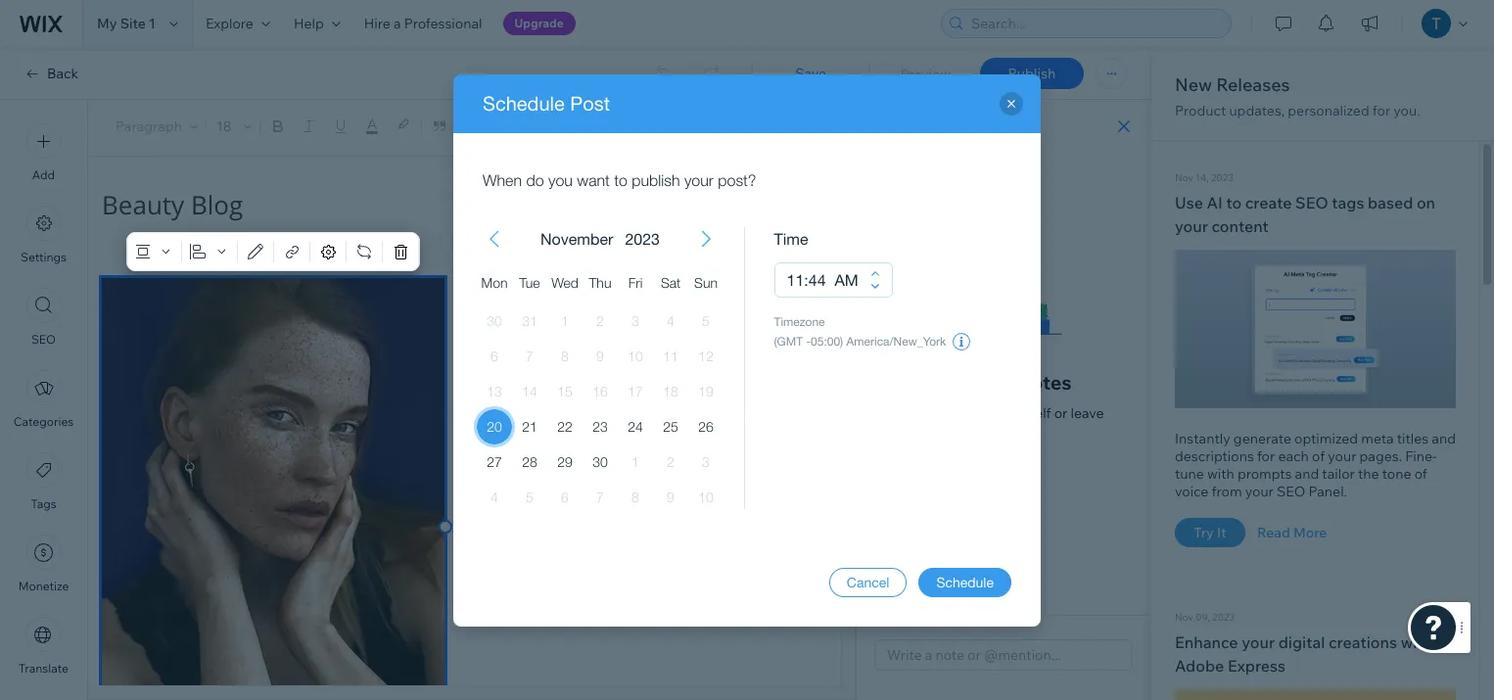 Task type: describe. For each thing, give the bounding box(es) containing it.
notes
[[874, 116, 924, 138]]

try it
[[1194, 523, 1227, 541]]

or
[[1054, 404, 1068, 422]]

1 vertical spatial 2023
[[625, 230, 660, 247]]

save button
[[771, 65, 850, 82]]

2023 for use
[[1211, 171, 1234, 184]]

22
[[557, 418, 573, 434]]

0 horizontal spatial of
[[1312, 447, 1325, 465]]

panel.
[[1309, 482, 1347, 500]]

generate
[[1234, 429, 1292, 447]]

from
[[1212, 482, 1242, 500]]

schedule button
[[919, 567, 1012, 597]]

0 vertical spatial a
[[394, 15, 401, 32]]

tags
[[1332, 193, 1364, 212]]

tags
[[31, 496, 56, 511]]

digital
[[1278, 632, 1325, 652]]

29
[[557, 453, 573, 470]]

monday, november 20, 2023 cell
[[477, 409, 512, 444]]

-
[[806, 334, 811, 348]]

09,
[[1196, 611, 1210, 623]]

time
[[774, 230, 808, 247]]

hire a professional
[[364, 15, 482, 32]]

a inside no open notes write a note to yourself or leave feedback.
[[941, 404, 949, 422]]

enhance
[[1175, 632, 1238, 652]]

translate
[[19, 661, 69, 676]]

content
[[1212, 216, 1269, 236]]

instantly generate optimized meta titles and descriptions for each of your pages. fine- tune with prompts and tailor the tone of voice from your seo panel.
[[1175, 429, 1456, 500]]

create
[[1245, 193, 1292, 212]]

4 row from the top
[[477, 374, 724, 409]]

publish button
[[980, 58, 1084, 89]]

nov 14, 2023 use ai to create seo tags based on your content
[[1175, 171, 1436, 236]]

settings
[[21, 250, 66, 264]]

prompts
[[1238, 465, 1292, 482]]

wed
[[551, 274, 579, 290]]

new releases product updates, personalized for you.
[[1175, 73, 1420, 119]]

schedule for schedule post
[[483, 92, 565, 114]]

nov for enhance
[[1175, 611, 1193, 623]]

help button
[[282, 0, 352, 47]]

30
[[593, 453, 608, 470]]

26
[[698, 418, 714, 434]]

seo inside button
[[31, 332, 56, 347]]

23
[[593, 418, 608, 434]]

settings button
[[21, 206, 66, 264]]

your left the
[[1328, 447, 1357, 465]]

Search... field
[[965, 10, 1225, 37]]

21
[[522, 418, 537, 434]]

creations
[[1329, 632, 1397, 652]]

hire
[[364, 15, 391, 32]]

paragraph
[[116, 118, 182, 135]]

hire a professional link
[[352, 0, 494, 47]]

use
[[1175, 193, 1203, 212]]

write
[[903, 404, 938, 422]]

to inside nov 14, 2023 use ai to create seo tags based on your content
[[1226, 193, 1242, 212]]

row containing 20
[[477, 409, 724, 444]]

notes
[[1019, 370, 1072, 394]]

schedule post
[[483, 92, 610, 114]]

to inside no open notes write a note to yourself or leave feedback.
[[984, 404, 997, 422]]

help
[[294, 15, 324, 32]]

meta
[[1361, 429, 1394, 447]]

you.
[[1394, 102, 1420, 119]]

my
[[97, 15, 117, 32]]

sun
[[694, 274, 718, 290]]

(gmt -05:00) america/new_york
[[774, 334, 946, 348]]

note
[[952, 404, 980, 422]]

product
[[1175, 102, 1226, 119]]

your inside nov 14, 2023 use ai to create seo tags based on your content
[[1175, 216, 1208, 236]]

row containing mon
[[477, 256, 724, 303]]

28
[[522, 453, 537, 470]]

fri
[[628, 274, 643, 290]]

translate button
[[19, 617, 69, 676]]

row containing 27
[[477, 444, 724, 479]]

add button
[[26, 123, 61, 182]]

express
[[1228, 656, 1286, 675]]

your inside nov 09, 2023 enhance your digital creations with adobe express
[[1242, 632, 1275, 652]]

my site 1
[[97, 15, 156, 32]]

1 horizontal spatial of
[[1415, 465, 1427, 482]]

0 vertical spatial to
[[614, 171, 628, 188]]

post?
[[718, 171, 756, 188]]

back
[[47, 65, 78, 82]]

menu containing add
[[0, 112, 87, 687]]

2 row from the top
[[477, 303, 724, 338]]

categories
[[14, 414, 74, 429]]

sat
[[661, 274, 681, 290]]

grid containing november
[[453, 203, 747, 538]]

explore
[[206, 15, 253, 32]]

want
[[577, 171, 610, 188]]

more
[[1293, 523, 1327, 541]]

Add a Catchy Title text field
[[102, 188, 813, 222]]

tone
[[1382, 465, 1412, 482]]

read
[[1257, 523, 1290, 541]]

thu
[[589, 274, 611, 290]]

save
[[795, 65, 826, 82]]



Task type: vqa. For each thing, say whether or not it's contained in the screenshot.
Publish button
yes



Task type: locate. For each thing, give the bounding box(es) containing it.
feedback.
[[972, 427, 1035, 445]]

row group
[[453, 303, 747, 538]]

nov left 09, at right bottom
[[1175, 611, 1193, 623]]

the
[[1358, 465, 1379, 482]]

for left you.
[[1373, 102, 1391, 119]]

on
[[1417, 193, 1436, 212]]

site
[[120, 15, 146, 32]]

7 row from the top
[[477, 479, 724, 515]]

with inside instantly generate optimized meta titles and descriptions for each of your pages. fine- tune with prompts and tailor the tone of voice from your seo panel.
[[1207, 465, 1235, 482]]

1 horizontal spatial to
[[984, 404, 997, 422]]

and left tailor
[[1295, 465, 1319, 482]]

grid
[[453, 203, 747, 538]]

voice
[[1175, 482, 1209, 500]]

add
[[32, 167, 55, 182]]

based
[[1368, 193, 1413, 212]]

1 vertical spatial with
[[1401, 632, 1433, 652]]

tailor
[[1322, 465, 1355, 482]]

24
[[628, 418, 643, 434]]

1 vertical spatial and
[[1295, 465, 1319, 482]]

your up express
[[1242, 632, 1275, 652]]

adobe
[[1175, 656, 1224, 675]]

1
[[149, 15, 156, 32]]

to right want
[[614, 171, 628, 188]]

personalized
[[1288, 102, 1370, 119]]

fine-
[[1405, 447, 1437, 465]]

0 vertical spatial for
[[1373, 102, 1391, 119]]

with
[[1207, 465, 1235, 482], [1401, 632, 1433, 652]]

27
[[487, 453, 502, 470]]

1 horizontal spatial with
[[1401, 632, 1433, 652]]

publish
[[1008, 65, 1056, 82]]

seo inside nov 14, 2023 use ai to create seo tags based on your content
[[1295, 193, 1328, 212]]

0 horizontal spatial a
[[394, 15, 401, 32]]

2 horizontal spatial to
[[1226, 193, 1242, 212]]

0 vertical spatial 2023
[[1211, 171, 1234, 184]]

0 vertical spatial schedule
[[483, 92, 565, 114]]

yourself
[[1000, 404, 1051, 422]]

no
[[936, 370, 963, 394]]

pages.
[[1360, 447, 1402, 465]]

2023 inside nov 14, 2023 use ai to create seo tags based on your content
[[1211, 171, 1234, 184]]

upgrade
[[515, 16, 564, 30]]

post
[[570, 92, 610, 114]]

your left post?
[[684, 171, 714, 188]]

cancel
[[847, 574, 889, 590]]

menu
[[0, 112, 87, 687]]

each
[[1278, 447, 1309, 465]]

0 vertical spatial seo
[[1295, 193, 1328, 212]]

0 horizontal spatial schedule
[[483, 92, 565, 114]]

your down use
[[1175, 216, 1208, 236]]

alert containing november
[[535, 227, 666, 250]]

0 horizontal spatial with
[[1207, 465, 1235, 482]]

timezone
[[774, 315, 825, 329]]

do
[[526, 171, 544, 188]]

2023 up fri
[[625, 230, 660, 247]]

nov 09, 2023 enhance your digital creations with adobe express
[[1175, 611, 1433, 675]]

row
[[477, 256, 724, 303], [477, 303, 724, 338], [477, 338, 724, 374], [477, 374, 724, 409], [477, 409, 724, 444], [477, 444, 724, 479], [477, 479, 724, 515]]

schedule left post
[[483, 92, 565, 114]]

to right the note
[[984, 404, 997, 422]]

try
[[1194, 523, 1214, 541]]

read more
[[1257, 523, 1327, 541]]

paragraph button
[[112, 113, 202, 140]]

for left the "each"
[[1257, 447, 1275, 465]]

1 vertical spatial seo
[[31, 332, 56, 347]]

0 vertical spatial with
[[1207, 465, 1235, 482]]

2 vertical spatial to
[[984, 404, 997, 422]]

of right the "each"
[[1312, 447, 1325, 465]]

with right the tune
[[1207, 465, 1235, 482]]

no open notes write a note to yourself or leave feedback.
[[903, 370, 1104, 445]]

seo
[[1295, 193, 1328, 212], [31, 332, 56, 347], [1277, 482, 1306, 500]]

nov left 14,
[[1175, 171, 1193, 184]]

descriptions
[[1175, 447, 1254, 465]]

(gmt
[[774, 334, 803, 348]]

open
[[967, 370, 1015, 394]]

ai
[[1207, 193, 1223, 212]]

to
[[614, 171, 628, 188], [1226, 193, 1242, 212], [984, 404, 997, 422]]

of
[[1312, 447, 1325, 465], [1415, 465, 1427, 482]]

titles
[[1397, 429, 1429, 447]]

1 vertical spatial schedule
[[936, 574, 994, 590]]

seo down the "each"
[[1277, 482, 1306, 500]]

2023 right 09, at right bottom
[[1212, 611, 1235, 623]]

6 row from the top
[[477, 444, 724, 479]]

for inside "new releases product updates, personalized for you."
[[1373, 102, 1391, 119]]

2 nov from the top
[[1175, 611, 1193, 623]]

1 horizontal spatial and
[[1432, 429, 1456, 447]]

a left the note
[[941, 404, 949, 422]]

1 vertical spatial for
[[1257, 447, 1275, 465]]

november
[[541, 230, 613, 247]]

back button
[[24, 65, 78, 82]]

with right creations
[[1401, 632, 1433, 652]]

1 horizontal spatial a
[[941, 404, 949, 422]]

cancel button
[[829, 567, 907, 597]]

of right tone
[[1415, 465, 1427, 482]]

schedule right cancel
[[936, 574, 994, 590]]

america/new_york
[[847, 334, 946, 348]]

seo inside instantly generate optimized meta titles and descriptions for each of your pages. fine- tune with prompts and tailor the tone of voice from your seo panel.
[[1277, 482, 1306, 500]]

seo button
[[26, 288, 61, 347]]

2023 right 14,
[[1211, 171, 1234, 184]]

leave
[[1071, 404, 1104, 422]]

1 nov from the top
[[1175, 171, 1193, 184]]

2023 for enhance
[[1212, 611, 1235, 623]]

nov inside nov 14, 2023 use ai to create seo tags based on your content
[[1175, 171, 1193, 184]]

14,
[[1196, 171, 1209, 184]]

2 vertical spatial seo
[[1277, 482, 1306, 500]]

new
[[1175, 73, 1212, 96]]

row group containing 20
[[453, 303, 747, 538]]

nov for use
[[1175, 171, 1193, 184]]

and right titles on the bottom
[[1432, 429, 1456, 447]]

seo left tags
[[1295, 193, 1328, 212]]

2 vertical spatial 2023
[[1212, 611, 1235, 623]]

nov
[[1175, 171, 1193, 184], [1175, 611, 1193, 623]]

1 row from the top
[[477, 256, 724, 303]]

instantly
[[1175, 429, 1231, 447]]

for inside instantly generate optimized meta titles and descriptions for each of your pages. fine- tune with prompts and tailor the tone of voice from your seo panel.
[[1257, 447, 1275, 465]]

read more link
[[1257, 523, 1327, 541]]

25
[[663, 418, 678, 434]]

None field
[[781, 263, 835, 296]]

3 row from the top
[[477, 338, 724, 374]]

2023 inside nov 09, 2023 enhance your digital creations with adobe express
[[1212, 611, 1235, 623]]

1 vertical spatial to
[[1226, 193, 1242, 212]]

0 vertical spatial nov
[[1175, 171, 1193, 184]]

with inside nov 09, 2023 enhance your digital creations with adobe express
[[1401, 632, 1433, 652]]

nov inside nov 09, 2023 enhance your digital creations with adobe express
[[1175, 611, 1193, 623]]

optimized
[[1295, 429, 1358, 447]]

1 vertical spatial a
[[941, 404, 949, 422]]

professional
[[404, 15, 482, 32]]

schedule for schedule
[[936, 574, 994, 590]]

and
[[1432, 429, 1456, 447], [1295, 465, 1319, 482]]

to right ai
[[1226, 193, 1242, 212]]

upgrade button
[[503, 12, 576, 35]]

0 horizontal spatial to
[[614, 171, 628, 188]]

0 vertical spatial and
[[1432, 429, 1456, 447]]

0 horizontal spatial and
[[1295, 465, 1319, 482]]

tue
[[519, 274, 540, 290]]

updates,
[[1229, 102, 1285, 119]]

schedule inside button
[[936, 574, 994, 590]]

1 horizontal spatial schedule
[[936, 574, 994, 590]]

5 row from the top
[[477, 409, 724, 444]]

a right hire
[[394, 15, 401, 32]]

publish
[[632, 171, 680, 188]]

1 vertical spatial nov
[[1175, 611, 1193, 623]]

0 horizontal spatial for
[[1257, 447, 1275, 465]]

a
[[394, 15, 401, 32], [941, 404, 949, 422]]

monetize button
[[18, 535, 69, 593]]

categories button
[[14, 370, 74, 429]]

seo up categories button
[[31, 332, 56, 347]]

it
[[1217, 523, 1227, 541]]

your right from
[[1245, 482, 1274, 500]]

when do you want to publish your post?
[[483, 171, 756, 188]]

1 horizontal spatial for
[[1373, 102, 1391, 119]]

alert
[[535, 227, 666, 250]]



